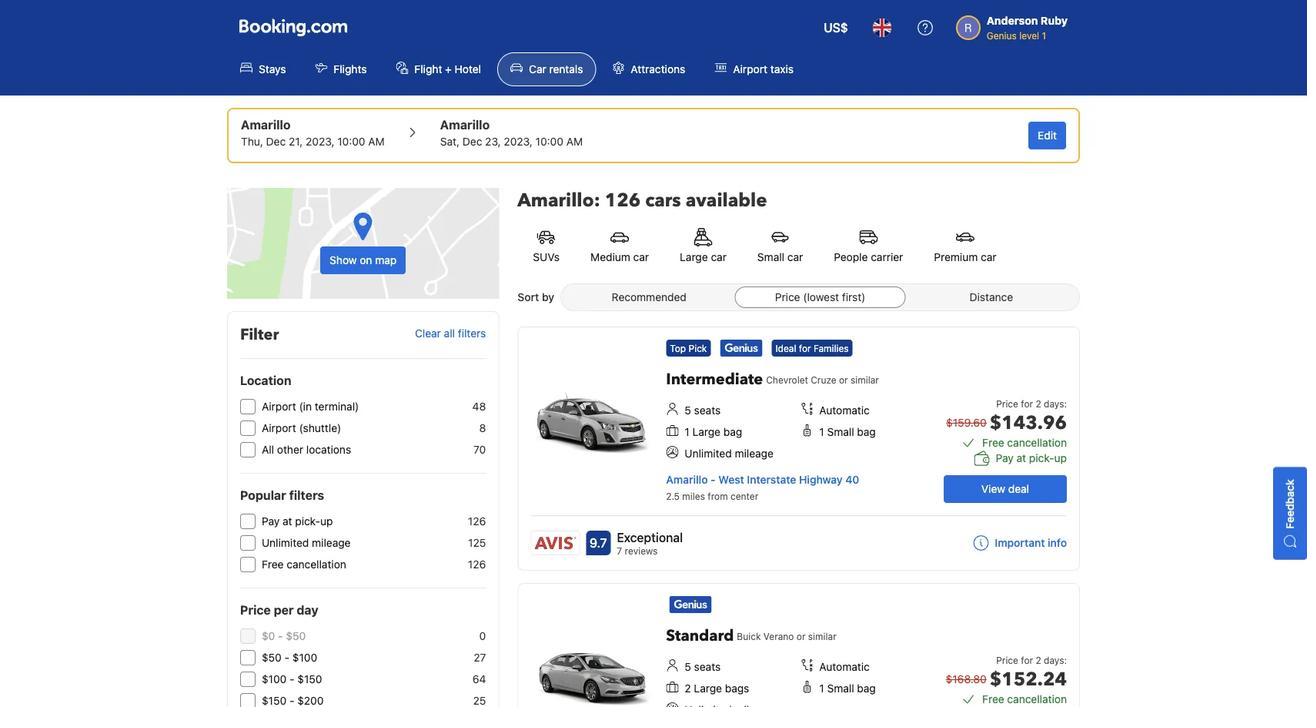 Task type: describe. For each thing, give the bounding box(es) containing it.
5 seats for intermediate
[[685, 404, 721, 417]]

0 vertical spatial cancellation
[[1008, 436, 1067, 449]]

64
[[473, 673, 486, 685]]

0 vertical spatial $100
[[293, 651, 317, 664]]

dec for amarillo thu, dec 21, 2023, 10:00 am
[[266, 135, 286, 148]]

1 large bag
[[685, 426, 743, 438]]

per
[[274, 603, 294, 617]]

medium car button
[[575, 219, 665, 274]]

premium car button
[[919, 219, 1012, 274]]

price per day
[[240, 603, 319, 617]]

west
[[719, 473, 745, 486]]

at inside product card group
[[1017, 452, 1027, 464]]

9.7 element
[[586, 531, 611, 555]]

amarillo for amarillo - west interstate highway 40 2.5 miles from center
[[666, 473, 708, 486]]

map
[[375, 254, 397, 266]]

level
[[1020, 30, 1040, 41]]

- for $50
[[285, 651, 290, 664]]

first)
[[842, 291, 866, 303]]

all
[[262, 443, 274, 456]]

on
[[360, 254, 372, 266]]

pick-up date element
[[241, 134, 385, 149]]

people carrier button
[[819, 219, 919, 274]]

1 vertical spatial unlimited
[[262, 536, 309, 549]]

available
[[686, 188, 767, 213]]

cars
[[645, 188, 681, 213]]

0 horizontal spatial pay at pick-up
[[262, 515, 333, 528]]

deal
[[1009, 483, 1030, 495]]

0 horizontal spatial $50
[[262, 651, 282, 664]]

filters inside button
[[458, 327, 486, 340]]

center
[[731, 491, 759, 501]]

0 horizontal spatial up
[[320, 515, 333, 528]]

stays link
[[227, 52, 299, 86]]

pick- inside product card group
[[1030, 452, 1055, 464]]

large inside button
[[680, 251, 708, 263]]

car for medium car
[[634, 251, 649, 263]]

large for intermediate
[[693, 426, 721, 438]]

large car
[[680, 251, 727, 263]]

intermediate
[[666, 369, 763, 390]]

important info
[[995, 536, 1067, 549]]

clear all filters
[[415, 327, 486, 340]]

reviews
[[625, 545, 658, 556]]

27
[[474, 651, 486, 664]]

car rentals
[[529, 63, 583, 75]]

thu,
[[241, 135, 263, 148]]

sat,
[[440, 135, 460, 148]]

distance
[[970, 291, 1014, 303]]

recommended
[[612, 291, 687, 303]]

important info button
[[974, 535, 1067, 551]]

small car
[[758, 251, 803, 263]]

0 vertical spatial 126
[[605, 188, 641, 213]]

2 large bags
[[685, 682, 750, 695]]

clear all filters button
[[415, 327, 486, 340]]

40
[[846, 473, 860, 486]]

large car button
[[665, 219, 742, 274]]

70
[[474, 443, 486, 456]]

flight
[[415, 63, 442, 75]]

amarillo: 126 cars available
[[518, 188, 767, 213]]

pick
[[689, 343, 707, 354]]

car for large car
[[711, 251, 727, 263]]

unlimited mileage inside product card group
[[685, 447, 774, 460]]

$50 - $100
[[262, 651, 317, 664]]

ideal
[[776, 343, 797, 354]]

medium car
[[591, 251, 649, 263]]

car for small car
[[788, 251, 803, 263]]

0 horizontal spatial filters
[[289, 488, 324, 503]]

for for $152.24
[[1021, 655, 1034, 665]]

anderson ruby genius level 1
[[987, 14, 1068, 41]]

126 for pay at pick-up
[[468, 515, 486, 528]]

0 horizontal spatial pick-
[[295, 515, 320, 528]]

price for 2 days: $168.80 $152.24
[[946, 655, 1067, 692]]

$159.60
[[947, 416, 987, 429]]

all other locations
[[262, 443, 351, 456]]

10:00 for amarillo sat, dec 23, 2023, 10:00 am
[[536, 135, 564, 148]]

show on map
[[330, 254, 397, 266]]

amarillo for amarillo thu, dec 21, 2023, 10:00 am
[[241, 117, 291, 132]]

all
[[444, 327, 455, 340]]

sort by
[[518, 291, 555, 303]]

2 for $152.24
[[1036, 655, 1042, 665]]

amarillo - west interstate highway 40 2.5 miles from center
[[666, 473, 860, 501]]

2.5
[[666, 491, 680, 501]]

interstate
[[747, 473, 797, 486]]

ruby
[[1041, 14, 1068, 27]]

or for intermediate
[[839, 374, 848, 385]]

suvs
[[533, 251, 560, 263]]

buick
[[737, 631, 761, 642]]

1 vertical spatial cancellation
[[287, 558, 346, 571]]

125
[[468, 536, 486, 549]]

other
[[277, 443, 303, 456]]

us$ button
[[815, 9, 858, 46]]

2 vertical spatial cancellation
[[1008, 693, 1067, 705]]

price for 2 days: $159.60 $143.96
[[947, 398, 1067, 436]]

price (lowest first)
[[775, 291, 866, 303]]

car
[[529, 63, 547, 75]]

days: for $143.96
[[1044, 398, 1067, 409]]

edit button
[[1029, 122, 1067, 149]]

product card group containing $143.96
[[518, 327, 1086, 571]]

exceptional 7 reviews
[[617, 530, 683, 556]]

seats for intermediate
[[694, 404, 721, 417]]

am for amarillo thu, dec 21, 2023, 10:00 am
[[368, 135, 385, 148]]

amarillo sat, dec 23, 2023, 10:00 am
[[440, 117, 583, 148]]

genius
[[987, 30, 1017, 41]]

1 vertical spatial at
[[283, 515, 292, 528]]

ideal for families
[[776, 343, 849, 354]]

feedback
[[1284, 479, 1297, 529]]

suvs button
[[518, 219, 575, 274]]

airport (in terminal)
[[262, 400, 359, 413]]

bags
[[725, 682, 750, 695]]

show
[[330, 254, 357, 266]]

1 vertical spatial free
[[262, 558, 284, 571]]

0 horizontal spatial mileage
[[312, 536, 351, 549]]

medium
[[591, 251, 631, 263]]

attractions
[[631, 63, 686, 75]]

sort by element
[[561, 283, 1081, 311]]

stays
[[259, 63, 286, 75]]

families
[[814, 343, 849, 354]]

1 vertical spatial unlimited mileage
[[262, 536, 351, 549]]

search summary element
[[227, 108, 1081, 163]]

verano
[[764, 631, 794, 642]]

top pick
[[670, 343, 707, 354]]



Task type: locate. For each thing, give the bounding box(es) containing it.
0 vertical spatial 2
[[1036, 398, 1042, 409]]

similar
[[851, 374, 879, 385], [809, 631, 837, 642]]

filters right popular
[[289, 488, 324, 503]]

airport up all
[[262, 422, 296, 434]]

2 5 from the top
[[685, 660, 691, 673]]

filters
[[458, 327, 486, 340], [289, 488, 324, 503]]

small
[[758, 251, 785, 263], [827, 426, 855, 438], [827, 682, 855, 695]]

small for standard
[[827, 682, 855, 695]]

0 horizontal spatial $100
[[262, 673, 287, 685]]

pay up view deal
[[996, 452, 1014, 464]]

1 horizontal spatial am
[[567, 135, 583, 148]]

car inside "small car" button
[[788, 251, 803, 263]]

1 car from the left
[[634, 251, 649, 263]]

21,
[[289, 135, 303, 148]]

airport for airport taxis
[[733, 63, 768, 75]]

126 left the cars
[[605, 188, 641, 213]]

amarillo group
[[241, 116, 385, 149], [440, 116, 583, 149]]

2 product card group from the top
[[518, 583, 1081, 707]]

large
[[680, 251, 708, 263], [693, 426, 721, 438], [694, 682, 722, 695]]

1 am from the left
[[368, 135, 385, 148]]

pick- down popular filters
[[295, 515, 320, 528]]

cancellation
[[1008, 436, 1067, 449], [287, 558, 346, 571], [1008, 693, 1067, 705]]

bag for intermediate
[[857, 426, 876, 438]]

car rentals link
[[498, 52, 596, 86]]

unlimited mileage
[[685, 447, 774, 460], [262, 536, 351, 549]]

5 seats up 1 large bag
[[685, 404, 721, 417]]

0 horizontal spatial at
[[283, 515, 292, 528]]

2 vertical spatial 126
[[468, 558, 486, 571]]

8
[[479, 422, 486, 434]]

1 vertical spatial 5 seats
[[685, 660, 721, 673]]

0 vertical spatial mileage
[[735, 447, 774, 460]]

customer rating 9.7 exceptional element
[[617, 528, 683, 547]]

by
[[542, 291, 555, 303]]

top
[[670, 343, 686, 354]]

0 horizontal spatial unlimited mileage
[[262, 536, 351, 549]]

dec inside amarillo sat, dec 23, 2023, 10:00 am
[[463, 135, 482, 148]]

-
[[711, 473, 716, 486], [278, 630, 283, 642], [285, 651, 290, 664], [290, 673, 295, 685]]

0 horizontal spatial amarillo
[[241, 117, 291, 132]]

for up the $143.96
[[1021, 398, 1034, 409]]

free cancellation up day
[[262, 558, 346, 571]]

0 horizontal spatial unlimited
[[262, 536, 309, 549]]

for for $143.96
[[1021, 398, 1034, 409]]

1 horizontal spatial dec
[[463, 135, 482, 148]]

1 horizontal spatial unlimited mileage
[[685, 447, 774, 460]]

- left $150
[[290, 673, 295, 685]]

price up $152.24
[[997, 655, 1019, 665]]

pay at pick-up up deal
[[996, 452, 1067, 464]]

price for price for 2 days: $168.80 $152.24
[[997, 655, 1019, 665]]

dec left 21,
[[266, 135, 286, 148]]

seats up 2 large bags
[[694, 660, 721, 673]]

1 horizontal spatial amarillo group
[[440, 116, 583, 149]]

amarillo inside amarillo thu, dec 21, 2023, 10:00 am
[[241, 117, 291, 132]]

similar for standard
[[809, 631, 837, 642]]

free down 'price for 2 days: $168.80 $152.24'
[[983, 693, 1005, 705]]

unlimited mileage down popular filters
[[262, 536, 351, 549]]

0 vertical spatial filters
[[458, 327, 486, 340]]

1 vertical spatial pay at pick-up
[[262, 515, 333, 528]]

4 car from the left
[[981, 251, 997, 263]]

bag
[[724, 426, 743, 438], [857, 426, 876, 438], [857, 682, 876, 695]]

days: inside price for 2 days: $159.60 $143.96
[[1044, 398, 1067, 409]]

similar for intermediate
[[851, 374, 879, 385]]

1 product card group from the top
[[518, 327, 1086, 571]]

10:00 inside amarillo sat, dec 23, 2023, 10:00 am
[[536, 135, 564, 148]]

amarillo thu, dec 21, 2023, 10:00 am
[[241, 117, 385, 148]]

(lowest
[[804, 291, 840, 303]]

price left per
[[240, 603, 271, 617]]

info
[[1048, 536, 1067, 549]]

1 vertical spatial small
[[827, 426, 855, 438]]

skip to main content element
[[0, 0, 1308, 95]]

important
[[995, 536, 1045, 549]]

2 am from the left
[[567, 135, 583, 148]]

0 horizontal spatial similar
[[809, 631, 837, 642]]

0 vertical spatial large
[[680, 251, 708, 263]]

1 horizontal spatial 2023,
[[504, 135, 533, 148]]

am inside amarillo sat, dec 23, 2023, 10:00 am
[[567, 135, 583, 148]]

sort
[[518, 291, 539, 303]]

1 10:00 from the left
[[338, 135, 366, 148]]

unlimited down 1 large bag
[[685, 447, 732, 460]]

- up from on the right bottom of page
[[711, 473, 716, 486]]

10:00 down the drop-off location element
[[536, 135, 564, 148]]

126 for free cancellation
[[468, 558, 486, 571]]

large down 'intermediate'
[[693, 426, 721, 438]]

2023, for amarillo sat, dec 23, 2023, 10:00 am
[[504, 135, 533, 148]]

1 dec from the left
[[266, 135, 286, 148]]

1 seats from the top
[[694, 404, 721, 417]]

view deal button
[[944, 475, 1067, 503]]

1 horizontal spatial unlimited
[[685, 447, 732, 460]]

2023, down pick-up location element at left top
[[306, 135, 335, 148]]

days: for $152.24
[[1044, 655, 1067, 665]]

airport taxis
[[733, 63, 794, 75]]

- inside amarillo - west interstate highway 40 2.5 miles from center
[[711, 473, 716, 486]]

126
[[605, 188, 641, 213], [468, 515, 486, 528], [468, 558, 486, 571]]

free cancellation down $152.24
[[983, 693, 1067, 705]]

large for standard
[[694, 682, 722, 695]]

premium car
[[934, 251, 997, 263]]

1 vertical spatial mileage
[[312, 536, 351, 549]]

5 for standard
[[685, 660, 691, 673]]

1
[[1042, 30, 1047, 41], [685, 426, 690, 438], [820, 426, 825, 438], [820, 682, 825, 695]]

for
[[799, 343, 811, 354], [1021, 398, 1034, 409], [1021, 655, 1034, 665]]

1 2023, from the left
[[306, 135, 335, 148]]

amarillo:
[[518, 188, 600, 213]]

automatic for intermediate
[[820, 404, 870, 417]]

mileage down popular filters
[[312, 536, 351, 549]]

0 horizontal spatial amarillo group
[[241, 116, 385, 149]]

1 horizontal spatial mileage
[[735, 447, 774, 460]]

1 horizontal spatial filters
[[458, 327, 486, 340]]

0 vertical spatial similar
[[851, 374, 879, 385]]

pick-up location element
[[241, 116, 385, 134]]

amarillo up thu,
[[241, 117, 291, 132]]

dec for amarillo sat, dec 23, 2023, 10:00 am
[[463, 135, 482, 148]]

up inside product card group
[[1055, 452, 1067, 464]]

2 up $152.24
[[1036, 655, 1042, 665]]

days:
[[1044, 398, 1067, 409], [1044, 655, 1067, 665]]

standard
[[666, 625, 734, 647]]

cancellation down $152.24
[[1008, 693, 1067, 705]]

pay down popular
[[262, 515, 280, 528]]

amarillo inside amarillo - west interstate highway 40 2.5 miles from center
[[666, 473, 708, 486]]

0 vertical spatial pay at pick-up
[[996, 452, 1067, 464]]

1 small bag for intermediate
[[820, 426, 876, 438]]

0 horizontal spatial 2023,
[[306, 135, 335, 148]]

2 vertical spatial free
[[983, 693, 1005, 705]]

- down $0 - $50
[[285, 651, 290, 664]]

1 vertical spatial $100
[[262, 673, 287, 685]]

1 vertical spatial 2
[[1036, 655, 1042, 665]]

1 vertical spatial days:
[[1044, 655, 1067, 665]]

2 automatic from the top
[[820, 660, 870, 673]]

large left 'bags' at the bottom right
[[694, 682, 722, 695]]

1 days: from the top
[[1044, 398, 1067, 409]]

people carrier
[[834, 251, 904, 263]]

1 vertical spatial seats
[[694, 660, 721, 673]]

or right verano
[[797, 631, 806, 642]]

or inside standard buick verano or similar
[[797, 631, 806, 642]]

flight + hotel link
[[383, 52, 495, 86]]

free cancellation
[[983, 436, 1067, 449], [262, 558, 346, 571], [983, 693, 1067, 705]]

car down available
[[711, 251, 727, 263]]

$0 - $50
[[262, 630, 306, 642]]

2023, for amarillo thu, dec 21, 2023, 10:00 am
[[306, 135, 335, 148]]

0 vertical spatial 5 seats
[[685, 404, 721, 417]]

car inside medium car button
[[634, 251, 649, 263]]

mileage up amarillo - west interstate highway 40 'button'
[[735, 447, 774, 460]]

1 vertical spatial pick-
[[295, 515, 320, 528]]

free up price per day at the left
[[262, 558, 284, 571]]

- for $0
[[278, 630, 283, 642]]

0 horizontal spatial dec
[[266, 135, 286, 148]]

small inside button
[[758, 251, 785, 263]]

airport for airport (shuttle)
[[262, 422, 296, 434]]

1 vertical spatial $50
[[262, 651, 282, 664]]

- right $0
[[278, 630, 283, 642]]

price inside 'price for 2 days: $168.80 $152.24'
[[997, 655, 1019, 665]]

car inside large car button
[[711, 251, 727, 263]]

1 vertical spatial 1 small bag
[[820, 682, 876, 695]]

2023,
[[306, 135, 335, 148], [504, 135, 533, 148]]

price inside price for 2 days: $159.60 $143.96
[[997, 398, 1019, 409]]

0 vertical spatial 5
[[685, 404, 691, 417]]

popular filters
[[240, 488, 324, 503]]

5 for intermediate
[[685, 404, 691, 417]]

or right cruze at bottom right
[[839, 374, 848, 385]]

location
[[240, 373, 292, 388]]

view deal
[[982, 483, 1030, 495]]

$150
[[298, 673, 322, 685]]

2 dec from the left
[[463, 135, 482, 148]]

1 horizontal spatial amarillo
[[440, 117, 490, 132]]

1 horizontal spatial similar
[[851, 374, 879, 385]]

1 inside the anderson ruby genius level 1
[[1042, 30, 1047, 41]]

am
[[368, 135, 385, 148], [567, 135, 583, 148]]

1 horizontal spatial 10:00
[[536, 135, 564, 148]]

2 amarillo group from the left
[[440, 116, 583, 149]]

+
[[445, 63, 452, 75]]

dec inside amarillo thu, dec 21, 2023, 10:00 am
[[266, 135, 286, 148]]

1 horizontal spatial $100
[[293, 651, 317, 664]]

5 seats for standard
[[685, 660, 721, 673]]

cancellation down the $143.96
[[1008, 436, 1067, 449]]

2 for $143.96
[[1036, 398, 1042, 409]]

0 horizontal spatial or
[[797, 631, 806, 642]]

1 horizontal spatial up
[[1055, 452, 1067, 464]]

0 vertical spatial product card group
[[518, 327, 1086, 571]]

126 up 125
[[468, 515, 486, 528]]

1 vertical spatial large
[[693, 426, 721, 438]]

10:00 down pick-up location element at left top
[[338, 135, 366, 148]]

seats for standard
[[694, 660, 721, 673]]

am up amarillo:
[[567, 135, 583, 148]]

0 vertical spatial automatic
[[820, 404, 870, 417]]

similar right cruze at bottom right
[[851, 374, 879, 385]]

2 10:00 from the left
[[536, 135, 564, 148]]

flights
[[334, 63, 367, 75]]

airport left the taxis
[[733, 63, 768, 75]]

2 seats from the top
[[694, 660, 721, 673]]

1 vertical spatial up
[[320, 515, 333, 528]]

pick- down the $143.96
[[1030, 452, 1055, 464]]

10:00 for amarillo thu, dec 21, 2023, 10:00 am
[[338, 135, 366, 148]]

for inside price for 2 days: $159.60 $143.96
[[1021, 398, 1034, 409]]

small for intermediate
[[827, 426, 855, 438]]

drop-off date element
[[440, 134, 583, 149]]

car right premium
[[981, 251, 997, 263]]

up down popular filters
[[320, 515, 333, 528]]

or inside intermediate chevrolet cruze or similar
[[839, 374, 848, 385]]

1 5 from the top
[[685, 404, 691, 417]]

2 5 seats from the top
[[685, 660, 721, 673]]

days: up the $143.96
[[1044, 398, 1067, 409]]

rentals
[[550, 63, 583, 75]]

1 vertical spatial pay
[[262, 515, 280, 528]]

product card group containing $152.24
[[518, 583, 1081, 707]]

0 vertical spatial $50
[[286, 630, 306, 642]]

0 vertical spatial free cancellation
[[983, 436, 1067, 449]]

at down popular filters
[[283, 515, 292, 528]]

5 seats
[[685, 404, 721, 417], [685, 660, 721, 673]]

1 1 small bag from the top
[[820, 426, 876, 438]]

1 5 seats from the top
[[685, 404, 721, 417]]

126 down 125
[[468, 558, 486, 571]]

$100 down '$50 - $100'
[[262, 673, 287, 685]]

drop-off location element
[[440, 116, 583, 134]]

5 seats up 2 large bags
[[685, 660, 721, 673]]

1 vertical spatial or
[[797, 631, 806, 642]]

1 horizontal spatial pay
[[996, 452, 1014, 464]]

free cancellation down the $143.96
[[983, 436, 1067, 449]]

similar inside standard buick verano or similar
[[809, 631, 837, 642]]

1 horizontal spatial pay at pick-up
[[996, 452, 1067, 464]]

pay
[[996, 452, 1014, 464], [262, 515, 280, 528]]

standard buick verano or similar
[[666, 625, 837, 647]]

2 up the $143.96
[[1036, 398, 1042, 409]]

seats up 1 large bag
[[694, 404, 721, 417]]

am down pick-up location element at left top
[[368, 135, 385, 148]]

2 2023, from the left
[[504, 135, 533, 148]]

similar inside intermediate chevrolet cruze or similar
[[851, 374, 879, 385]]

1 horizontal spatial or
[[839, 374, 848, 385]]

airport left (in
[[262, 400, 296, 413]]

am for amarillo sat, dec 23, 2023, 10:00 am
[[567, 135, 583, 148]]

cancellation up day
[[287, 558, 346, 571]]

price for price per day
[[240, 603, 271, 617]]

airport inside 'skip to main content' element
[[733, 63, 768, 75]]

filters right all
[[458, 327, 486, 340]]

$50 down $0
[[262, 651, 282, 664]]

car right medium
[[634, 251, 649, 263]]

0 vertical spatial pay
[[996, 452, 1014, 464]]

- for $100
[[290, 673, 295, 685]]

2 1 small bag from the top
[[820, 682, 876, 695]]

popular
[[240, 488, 286, 503]]

$100 - $150
[[262, 673, 322, 685]]

free down price for 2 days: $159.60 $143.96
[[983, 436, 1005, 449]]

2 vertical spatial 2
[[685, 682, 691, 695]]

2 inside 'price for 2 days: $168.80 $152.24'
[[1036, 655, 1042, 665]]

0 vertical spatial small
[[758, 251, 785, 263]]

1 vertical spatial for
[[1021, 398, 1034, 409]]

(shuttle)
[[299, 422, 341, 434]]

1 horizontal spatial pick-
[[1030, 452, 1055, 464]]

amarillo up miles
[[666, 473, 708, 486]]

1 horizontal spatial at
[[1017, 452, 1027, 464]]

view
[[982, 483, 1006, 495]]

0 vertical spatial free
[[983, 436, 1005, 449]]

supplied by rc - avis image
[[532, 531, 579, 555]]

automatic for standard
[[820, 660, 870, 673]]

3 car from the left
[[788, 251, 803, 263]]

small car button
[[742, 219, 819, 274]]

1 vertical spatial filters
[[289, 488, 324, 503]]

hotel
[[455, 63, 481, 75]]

intermediate chevrolet cruze or similar
[[666, 369, 879, 390]]

0 vertical spatial for
[[799, 343, 811, 354]]

2 left 'bags' at the bottom right
[[685, 682, 691, 695]]

5 down standard
[[685, 660, 691, 673]]

pay at pick-up
[[996, 452, 1067, 464], [262, 515, 333, 528]]

amarillo for amarillo sat, dec 23, 2023, 10:00 am
[[440, 117, 490, 132]]

bag for standard
[[857, 682, 876, 695]]

anderson
[[987, 14, 1039, 27]]

similar right verano
[[809, 631, 837, 642]]

unlimited mileage up "west"
[[685, 447, 774, 460]]

1 automatic from the top
[[820, 404, 870, 417]]

2023, down the drop-off location element
[[504, 135, 533, 148]]

0 vertical spatial seats
[[694, 404, 721, 417]]

10:00
[[338, 135, 366, 148], [536, 135, 564, 148]]

pick-
[[1030, 452, 1055, 464], [295, 515, 320, 528]]

0 vertical spatial unlimited
[[685, 447, 732, 460]]

days: inside 'price for 2 days: $168.80 $152.24'
[[1044, 655, 1067, 665]]

0 vertical spatial pick-
[[1030, 452, 1055, 464]]

0 vertical spatial airport
[[733, 63, 768, 75]]

day
[[297, 603, 319, 617]]

price
[[775, 291, 801, 303], [997, 398, 1019, 409], [240, 603, 271, 617], [997, 655, 1019, 665]]

0 vertical spatial or
[[839, 374, 848, 385]]

1 small bag for standard
[[820, 682, 876, 695]]

pay at pick-up inside product card group
[[996, 452, 1067, 464]]

price up the $143.96
[[997, 398, 1019, 409]]

5 up 1 large bag
[[685, 404, 691, 417]]

price for price for 2 days: $159.60 $143.96
[[997, 398, 1019, 409]]

amarillo inside amarillo sat, dec 23, 2023, 10:00 am
[[440, 117, 490, 132]]

amarillo up sat,
[[440, 117, 490, 132]]

2 vertical spatial small
[[827, 682, 855, 695]]

large up recommended
[[680, 251, 708, 263]]

price for price (lowest first)
[[775, 291, 801, 303]]

miles
[[683, 491, 705, 501]]

2023, inside amarillo sat, dec 23, 2023, 10:00 am
[[504, 135, 533, 148]]

car for premium car
[[981, 251, 997, 263]]

car up the price (lowest first)
[[788, 251, 803, 263]]

people
[[834, 251, 868, 263]]

airport for airport (in terminal)
[[262, 400, 296, 413]]

dec left the 23,
[[463, 135, 482, 148]]

for up $152.24
[[1021, 655, 1034, 665]]

2 days: from the top
[[1044, 655, 1067, 665]]

0 vertical spatial 1 small bag
[[820, 426, 876, 438]]

filter
[[240, 324, 279, 345]]

am inside amarillo thu, dec 21, 2023, 10:00 am
[[368, 135, 385, 148]]

1 vertical spatial 126
[[468, 515, 486, 528]]

0 horizontal spatial am
[[368, 135, 385, 148]]

2023, inside amarillo thu, dec 21, 2023, 10:00 am
[[306, 135, 335, 148]]

0 horizontal spatial pay
[[262, 515, 280, 528]]

$50 up '$50 - $100'
[[286, 630, 306, 642]]

$100 up $150
[[293, 651, 317, 664]]

1 horizontal spatial $50
[[286, 630, 306, 642]]

2 vertical spatial airport
[[262, 422, 296, 434]]

2 vertical spatial free cancellation
[[983, 693, 1067, 705]]

pay at pick-up down popular filters
[[262, 515, 333, 528]]

days: up $152.24
[[1044, 655, 1067, 665]]

highway
[[799, 473, 843, 486]]

23,
[[485, 135, 501, 148]]

2 vertical spatial for
[[1021, 655, 1034, 665]]

chevrolet
[[766, 374, 809, 385]]

product card group
[[518, 327, 1086, 571], [518, 583, 1081, 707]]

1 vertical spatial free cancellation
[[262, 558, 346, 571]]

2 horizontal spatial amarillo
[[666, 473, 708, 486]]

- for amarillo
[[711, 473, 716, 486]]

unlimited down popular filters
[[262, 536, 309, 549]]

0 vertical spatial days:
[[1044, 398, 1067, 409]]

0 vertical spatial up
[[1055, 452, 1067, 464]]

flights link
[[302, 52, 380, 86]]

exceptional
[[617, 530, 683, 545]]

1 amarillo group from the left
[[241, 116, 385, 149]]

2 inside price for 2 days: $159.60 $143.96
[[1036, 398, 1042, 409]]

1 vertical spatial airport
[[262, 400, 296, 413]]

at up deal
[[1017, 452, 1027, 464]]

flight + hotel
[[415, 63, 481, 75]]

1 vertical spatial 5
[[685, 660, 691, 673]]

2 car from the left
[[711, 251, 727, 263]]

price inside sort by "element"
[[775, 291, 801, 303]]

premium
[[934, 251, 978, 263]]

pay inside product card group
[[996, 452, 1014, 464]]

0 vertical spatial unlimited mileage
[[685, 447, 774, 460]]

0 horizontal spatial 10:00
[[338, 135, 366, 148]]

car inside premium car button
[[981, 251, 997, 263]]

or for standard
[[797, 631, 806, 642]]

for inside 'price for 2 days: $168.80 $152.24'
[[1021, 655, 1034, 665]]

price left (lowest
[[775, 291, 801, 303]]

1 vertical spatial similar
[[809, 631, 837, 642]]

for right ideal
[[799, 343, 811, 354]]

up down the $143.96
[[1055, 452, 1067, 464]]

10:00 inside amarillo thu, dec 21, 2023, 10:00 am
[[338, 135, 366, 148]]

dec
[[266, 135, 286, 148], [463, 135, 482, 148]]



Task type: vqa. For each thing, say whether or not it's contained in the screenshot.


